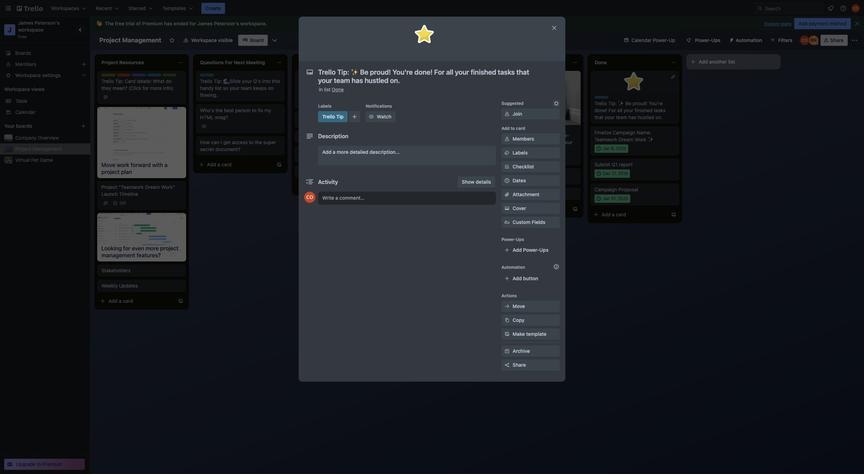 Task type: locate. For each thing, give the bounding box(es) containing it.
1 vertical spatial are
[[536, 139, 543, 145]]

create from template… image for who's the best person to fix my html snag?
[[277, 162, 282, 167]]

this
[[272, 78, 280, 84]]

custom fields
[[513, 219, 545, 225]]

None text field
[[315, 66, 544, 87]]

0 horizontal spatial team
[[147, 74, 158, 79]]

your
[[4, 123, 15, 129]]

dream left work"
[[145, 184, 160, 190]]

sm image for make template
[[504, 331, 511, 338]]

workspace up table
[[4, 86, 30, 92]]

create from template… image for finalize campaign name: teamwork dream work ✨
[[671, 212, 677, 217]]

0 vertical spatial share button
[[821, 35, 848, 46]]

those up almost
[[436, 78, 448, 84]]

tasks up who's
[[299, 85, 311, 91]]

4 sm image from the top
[[504, 331, 511, 338]]

sm image inside cover "link"
[[504, 205, 511, 212]]

calendar left "up"
[[632, 37, 652, 43]]

1 vertical spatial jan
[[603, 196, 610, 201]]

1 vertical spatial ups
[[516, 237, 524, 242]]

show menu image
[[851, 37, 858, 44]]

0 horizontal spatial those
[[436, 78, 448, 84]]

members link up here.
[[502, 133, 560, 145]]

sm image for labels
[[504, 149, 511, 156]]

calendar for calendar
[[15, 109, 35, 115]]

project management down trial
[[99, 36, 161, 44]]

trello tip trello tip: ✨ be proud! you're done! for all your finished tasks that your team has hustled on.
[[595, 96, 666, 120]]

move
[[513, 303, 525, 309]]

0 horizontal spatial can
[[211, 139, 220, 145]]

sm image for checklist
[[504, 163, 511, 170]]

0 horizontal spatial create from template… image
[[277, 162, 282, 167]]

1 horizontal spatial members link
[[502, 133, 560, 145]]

a down 'sketch the "teamy dreamy" font'
[[316, 184, 319, 190]]

0 vertical spatial project
[[99, 36, 121, 44]]

add a card button down document?
[[196, 159, 274, 170]]

your inside the trello tip trello tip: splash those redtape- heavy issues that are slowing your team down here.
[[563, 139, 573, 145]]

1 horizontal spatial are
[[536, 139, 543, 145]]

has
[[164, 20, 172, 26], [629, 114, 637, 120]]

tip: for trello tip: 🌊slide your q's into this handy list so your team keeps on flowing.
[[214, 78, 222, 84]]

1 vertical spatial members
[[513, 136, 534, 142]]

a down document?
[[218, 162, 220, 167]]

add
[[799, 20, 808, 26], [699, 59, 708, 65], [502, 126, 510, 131], [322, 149, 332, 155], [207, 162, 216, 167], [306, 184, 315, 190], [503, 206, 512, 212], [602, 212, 611, 217], [513, 247, 522, 253], [513, 275, 522, 281], [108, 298, 118, 304]]

0 vertical spatial are
[[421, 85, 428, 91]]

0 horizontal spatial tasks
[[299, 85, 311, 91]]

1 horizontal spatial on
[[332, 92, 338, 98]]

1 sketch from the top
[[299, 118, 314, 124]]

color: sky, title: "trello tip" element for trello tip: 💬for those in-between tasks that are almost done but also awaiting one last step.
[[397, 74, 416, 79]]

the inside how can i get access to the super secret document?
[[255, 139, 262, 145]]

add left payment
[[799, 20, 808, 26]]

calendar inside the calendar power-up link
[[632, 37, 652, 43]]

"teamy
[[324, 168, 341, 174]]

0 vertical spatial members
[[15, 61, 36, 67]]

sm image inside move link
[[504, 303, 511, 310]]

work
[[635, 137, 647, 142]]

sm image inside members link
[[504, 135, 511, 142]]

workspace up board link
[[240, 20, 266, 26]]

0 vertical spatial color: purple, title: "design team" element
[[132, 74, 158, 79]]

jan left the 9,
[[603, 146, 610, 151]]

project for "project "teamwork dream work" launch timeline" link
[[101, 184, 117, 190]]

1 horizontal spatial workspace
[[240, 20, 266, 26]]

team
[[241, 85, 252, 91], [349, 85, 360, 91], [616, 114, 627, 120], [496, 146, 507, 152]]

Search field
[[763, 3, 824, 14]]

0 horizontal spatial workspace
[[18, 27, 43, 33]]

tip: inside the trello tip trello tip: splash those redtape- heavy issues that are slowing your team down here.
[[510, 132, 518, 138]]

sm image for join
[[504, 110, 511, 117]]

open information menu image
[[840, 5, 847, 12]]

ups down fields
[[540, 247, 549, 253]]

1 vertical spatial for
[[143, 85, 149, 91]]

sm image up add another list button
[[726, 35, 736, 44]]

create from template… image for 'add a card' button underneath weekly updates link
[[178, 298, 183, 304]]

tip for trello tip trello tip: 🌊slide your q's into this handy list so your team keeps on flowing.
[[212, 74, 219, 79]]

sm image for archive
[[504, 348, 511, 355]]

add a card for 'add a card' button below jan 31, 2020
[[602, 212, 626, 217]]

Board name text field
[[96, 35, 165, 46]]

design
[[132, 74, 146, 79], [299, 114, 313, 119]]

that inside trello tip trello tip: this is where assigned tasks live so that your team can see who's working on what and when it's due.
[[327, 85, 336, 91]]

power-ups inside button
[[695, 37, 721, 43]]

1 horizontal spatial calendar
[[632, 37, 652, 43]]

watch
[[377, 114, 392, 120]]

trello tip: ✨ be proud! you're done! for all your finished tasks that your team has hustled on. link
[[595, 100, 675, 121]]

0 vertical spatial the
[[216, 107, 223, 113]]

tasks up on.
[[654, 107, 666, 113]]

peterson's inside banner
[[214, 20, 239, 26]]

are inside the trello tip trello tip: splash those redtape- heavy issues that are slowing your team down here.
[[536, 139, 543, 145]]

labels!
[[137, 78, 151, 84]]

color: purple, title: "design team" element
[[132, 74, 158, 79], [299, 114, 325, 119]]

primary element
[[0, 0, 864, 17]]

one
[[417, 92, 426, 98]]

a for 'add a card' button below jan 31, 2020
[[612, 212, 615, 217]]

checklist
[[513, 164, 534, 170]]

tip for trello tip halp
[[160, 74, 166, 79]]

calendar inside calendar "link"
[[15, 109, 35, 115]]

to left fix
[[252, 107, 257, 113]]

add left another
[[699, 59, 708, 65]]

explore plans
[[765, 21, 792, 26]]

0 horizontal spatial premium
[[43, 461, 62, 467]]

tip inside "trello tip trello tip: 💬for those in-between tasks that are almost done but also awaiting one last step."
[[410, 74, 416, 79]]

1 horizontal spatial automation
[[736, 37, 762, 43]]

tip: inside trello tip trello tip: this is where assigned tasks live so that your team can see who's working on what and when it's due.
[[312, 78, 321, 84]]

members down boards
[[15, 61, 36, 67]]

✨ down the name: on the right
[[648, 137, 654, 142]]

members for the bottom members link
[[513, 136, 534, 142]]

for inside banner
[[190, 20, 196, 26]]

team inside trello tip trello tip: 🌊slide your q's into this handy list so your team keeps on flowing.
[[241, 85, 252, 91]]

the inside who's the best person to fix my html snag?
[[216, 107, 223, 113]]

can
[[361, 85, 369, 91], [211, 139, 220, 145]]

the for sketch
[[315, 168, 323, 174]]

your up what
[[338, 85, 347, 91]]

project inside project "teamwork dream work" launch timeline
[[101, 184, 117, 190]]

team down heavy
[[496, 146, 507, 152]]

0 horizontal spatial power-ups
[[502, 237, 524, 242]]

0 vertical spatial has
[[164, 20, 172, 26]]

workspace left visible
[[191, 37, 217, 43]]

color: orange, title: "one more step" element for curate
[[299, 149, 313, 151]]

dec
[[603, 171, 611, 176]]

has left ended
[[164, 20, 172, 26]]

what
[[339, 92, 350, 98]]

dream
[[619, 137, 634, 142], [145, 184, 160, 190]]

tasks for live
[[299, 85, 311, 91]]

a down weekly updates
[[119, 298, 122, 304]]

jan for finalize
[[603, 146, 610, 151]]

card down updates
[[123, 298, 133, 304]]

jan for campaign
[[603, 196, 610, 201]]

management down of
[[122, 36, 161, 44]]

calendar power-up link
[[620, 35, 680, 46]]

team inside design team sketch site banner
[[314, 114, 325, 119]]

sm image inside join link
[[504, 110, 511, 117]]

hustled
[[638, 114, 655, 120]]

for down labels!
[[143, 85, 149, 91]]

james inside banner
[[197, 20, 213, 26]]

campaign up the work
[[613, 130, 636, 135]]

members for members link to the left
[[15, 61, 36, 67]]

timeline
[[119, 191, 138, 197]]

✨ up all at the top
[[618, 100, 624, 106]]

tip inside trello tip trello tip: 🌊slide your q's into this handy list so your team keeps on flowing.
[[212, 74, 219, 79]]

0 vertical spatial can
[[361, 85, 369, 91]]

calendar for calendar power-up
[[632, 37, 652, 43]]

sm image
[[504, 110, 511, 117], [504, 163, 511, 170], [504, 303, 511, 310], [504, 331, 511, 338], [504, 348, 511, 355]]

so
[[223, 85, 228, 91], [321, 85, 326, 91]]

management up game
[[32, 146, 62, 152]]

tip: inside trello tip trello tip: ✨ be proud! you're done! for all your finished tasks that your team has hustled on.
[[608, 100, 617, 106]]

power- inside button
[[695, 37, 712, 43]]

0 notifications image
[[827, 4, 835, 13]]

color: sky, title: "trello tip" element
[[147, 74, 166, 79], [200, 74, 219, 79], [299, 74, 317, 79], [397, 74, 416, 79], [595, 96, 613, 101], [318, 111, 348, 122], [496, 128, 515, 133]]

more down what
[[150, 85, 162, 91]]

campaign proposal
[[595, 187, 638, 192]]

card up splash
[[516, 126, 525, 131]]

tip inside the trello tip trello tip: splash those redtape- heavy issues that are slowing your team down here.
[[508, 128, 515, 133]]

workspace up free
[[18, 27, 43, 33]]

1 vertical spatial the
[[255, 139, 262, 145]]

jan inside option
[[603, 196, 610, 201]]

share down the archive
[[513, 362, 526, 368]]

2 sketch from the top
[[299, 168, 314, 174]]

are inside "trello tip trello tip: 💬for those in-between tasks that are almost done but also awaiting one last step."
[[421, 85, 428, 91]]

jan inside option
[[603, 146, 610, 151]]

virtual pet game link
[[15, 157, 86, 164]]

sm image down add to card
[[504, 135, 511, 142]]

add inside add a more detailed description… link
[[322, 149, 332, 155]]

j
[[8, 26, 12, 34]]

1 so from the left
[[223, 85, 228, 91]]

tasks inside trello tip trello tip: this is where assigned tasks live so that your team can see who's working on what and when it's due.
[[299, 85, 311, 91]]

card for 'add a card' button underneath weekly updates link
[[123, 298, 133, 304]]

premium right upgrade
[[43, 461, 62, 467]]

that up one
[[411, 85, 419, 91]]

sm image for watch
[[368, 113, 375, 120]]

👋 the free trial of premium has ended for james peterson's workspace .
[[96, 20, 267, 26]]

to inside who's the best person to fix my html snag?
[[252, 107, 257, 113]]

campaign up jan 31, 2020 option
[[595, 187, 617, 192]]

sm image for move
[[504, 303, 511, 310]]

1 vertical spatial ✨
[[648, 137, 654, 142]]

0 horizontal spatial management
[[32, 146, 62, 152]]

that down the done!
[[595, 114, 604, 120]]

sm image inside make template link
[[504, 331, 511, 338]]

join
[[513, 111, 522, 117]]

9,
[[611, 146, 615, 151]]

labels down issues
[[513, 150, 528, 156]]

card
[[516, 126, 525, 131], [221, 162, 232, 167], [320, 184, 330, 190], [517, 206, 528, 212], [616, 212, 626, 217], [123, 298, 133, 304]]

add a card for 'add a card' button below document?
[[207, 162, 232, 167]]

workspace inside workspace visible button
[[191, 37, 217, 43]]

add a card down weekly updates
[[108, 298, 133, 304]]

0 horizontal spatial automation
[[502, 265, 525, 270]]

3 sm image from the top
[[504, 303, 511, 310]]

sm image down the 1
[[504, 163, 511, 170]]

trello
[[147, 74, 158, 79], [200, 74, 211, 79], [299, 74, 310, 79], [397, 74, 409, 79], [101, 78, 114, 84], [200, 78, 212, 84], [299, 78, 311, 84], [397, 78, 410, 84], [595, 96, 606, 101], [595, 100, 607, 106], [322, 114, 335, 120], [496, 128, 507, 133], [496, 132, 508, 138]]

1 vertical spatial automation
[[502, 265, 525, 270]]

trello tip trello tip: this is where assigned tasks live so that your team can see who's working on what and when it's due.
[[299, 74, 379, 105]]

ups up the add another list
[[712, 37, 721, 43]]

trello tip trello tip: 🌊slide your q's into this handy list so your team keeps on flowing.
[[200, 74, 280, 98]]

sketch down curate
[[299, 168, 314, 174]]

1 vertical spatial share button
[[502, 360, 560, 371]]

2 jan from the top
[[603, 196, 610, 201]]

are
[[421, 85, 428, 91], [536, 139, 543, 145]]

0 horizontal spatial calendar
[[15, 109, 35, 115]]

calendar down table
[[15, 109, 35, 115]]

1 horizontal spatial workspace
[[191, 37, 217, 43]]

cover link
[[502, 203, 560, 214]]

sm image up join link
[[553, 100, 560, 107]]

1 horizontal spatial premium
[[142, 20, 163, 26]]

create from template… image
[[277, 162, 282, 167], [671, 212, 677, 217]]

info)
[[163, 85, 173, 91]]

0 vertical spatial color: orange, title: "one more step" element
[[299, 149, 313, 151]]

1 horizontal spatial share
[[831, 37, 844, 43]]

create button
[[202, 3, 225, 14]]

1 vertical spatial dream
[[145, 184, 160, 190]]

jan
[[603, 146, 610, 151], [603, 196, 610, 201]]

1 vertical spatial project management
[[15, 146, 62, 152]]

issues
[[511, 139, 525, 145]]

tasks for that
[[397, 85, 409, 91]]

5 sm image from the top
[[504, 348, 511, 355]]

members
[[15, 61, 36, 67], [513, 136, 534, 142]]

add left cover
[[503, 206, 512, 212]]

add a card down document?
[[207, 162, 232, 167]]

the up the snag?
[[216, 107, 223, 113]]

1 jan from the top
[[603, 146, 610, 151]]

1 horizontal spatial share button
[[821, 35, 848, 46]]

that inside the trello tip trello tip: splash those redtape- heavy issues that are slowing your team down here.
[[526, 139, 535, 145]]

2019
[[618, 171, 628, 176]]

who's
[[200, 107, 214, 113]]

copy link
[[502, 315, 560, 326]]

1 vertical spatial management
[[32, 146, 62, 152]]

tasks inside "trello tip trello tip: 💬for those in-between tasks that are almost done but also awaiting one last step."
[[397, 85, 409, 91]]

2 sm image from the top
[[504, 163, 511, 170]]

0 vertical spatial more
[[150, 85, 162, 91]]

template
[[526, 331, 547, 337]]

team inside the trello tip trello tip: splash those redtape- heavy issues that are slowing your team down here.
[[496, 146, 507, 152]]

1 horizontal spatial more
[[337, 149, 349, 155]]

i
[[221, 139, 222, 145]]

color: lime, title: "halp" element
[[163, 74, 176, 79]]

project up launch
[[101, 184, 117, 190]]

that up here.
[[526, 139, 535, 145]]

review
[[411, 107, 425, 113]]

sm image down heavy
[[504, 149, 511, 156]]

card for 'add a card' button below document?
[[221, 162, 232, 167]]

sm image
[[726, 35, 736, 44], [553, 100, 560, 107], [368, 113, 375, 120], [504, 135, 511, 142], [504, 149, 511, 156], [504, 205, 511, 212], [504, 317, 511, 324]]

project management
[[99, 36, 161, 44], [15, 146, 62, 152]]

power-ups button
[[681, 35, 725, 46]]

james up free
[[18, 20, 33, 26]]

join link
[[502, 108, 560, 120]]

the left super
[[255, 139, 262, 145]]

0 vertical spatial members link
[[0, 59, 90, 70]]

list right handy
[[215, 85, 222, 91]]

so inside trello tip trello tip: 🌊slide your q's into this handy list so your team keeps on flowing.
[[223, 85, 228, 91]]

sm image inside archive link
[[504, 348, 511, 355]]

tasks up awaiting
[[397, 85, 409, 91]]

christina overa (christinaovera) image
[[852, 4, 860, 13], [304, 192, 315, 203]]

2 vertical spatial the
[[315, 168, 323, 174]]

tip: inside "trello tip trello tip: 💬for those in-between tasks that are almost done but also awaiting one last step."
[[411, 78, 419, 84]]

2020 inside option
[[616, 146, 626, 151]]

.
[[266, 20, 267, 26]]

1 horizontal spatial has
[[629, 114, 637, 120]]

sm image inside the checklist link
[[504, 163, 511, 170]]

list right another
[[729, 59, 735, 65]]

1 horizontal spatial can
[[361, 85, 369, 91]]

add a card button
[[196, 159, 274, 170], [295, 181, 372, 192], [492, 204, 570, 215], [591, 209, 668, 220], [97, 296, 175, 307]]

add left the button
[[513, 275, 522, 281]]

workspace views
[[4, 86, 44, 92]]

1 sm image from the top
[[504, 110, 511, 117]]

the
[[105, 20, 114, 26]]

power-ups down custom
[[502, 237, 524, 242]]

add a card down jan 31, 2020 option
[[602, 212, 626, 217]]

0 horizontal spatial more
[[150, 85, 162, 91]]

1 vertical spatial on
[[332, 92, 338, 98]]

2 vertical spatial project
[[101, 184, 117, 190]]

sm image for automation
[[726, 35, 736, 44]]

that down is
[[327, 85, 336, 91]]

team for where
[[349, 85, 360, 91]]

sm image inside copy link
[[504, 317, 511, 324]]

0 vertical spatial on
[[268, 85, 274, 91]]

the for who's
[[216, 107, 223, 113]]

color: orange, title: "one more step" element
[[299, 149, 313, 151], [496, 171, 510, 174]]

so down 🌊slide
[[223, 85, 228, 91]]

team left banner
[[314, 114, 325, 119]]

card for 'add a card' button below jan 31, 2020
[[616, 212, 626, 217]]

card down "teamy at left top
[[320, 184, 330, 190]]

sm image for copy
[[504, 317, 511, 324]]

0 horizontal spatial color: purple, title: "design team" element
[[132, 74, 158, 79]]

create from template… image
[[573, 206, 578, 212], [178, 298, 183, 304]]

0 vertical spatial premium
[[142, 20, 163, 26]]

sm image for members
[[504, 135, 511, 142]]

team left 'halp'
[[147, 74, 158, 79]]

tip inside trello tip trello tip: this is where assigned tasks live so that your team can see who's working on what and when it's due.
[[311, 74, 317, 79]]

1 vertical spatial calendar
[[15, 109, 35, 115]]

0 horizontal spatial james
[[18, 20, 33, 26]]

project "teamwork dream work" launch timeline
[[101, 184, 175, 197]]

2 horizontal spatial the
[[315, 168, 323, 174]]

ups up add power-ups
[[516, 237, 524, 242]]

1 horizontal spatial team
[[314, 114, 325, 119]]

2 horizontal spatial tasks
[[654, 107, 666, 113]]

1 vertical spatial color: orange, title: "one more step" element
[[496, 171, 510, 174]]

tip: up for
[[608, 100, 617, 106]]

1 vertical spatial create from template… image
[[671, 212, 677, 217]]

your left q's
[[242, 78, 252, 84]]

members up here.
[[513, 136, 534, 142]]

1 horizontal spatial dream
[[619, 137, 634, 142]]

0 vertical spatial power-ups
[[695, 37, 721, 43]]

add a card button down weekly updates link
[[97, 296, 175, 307]]

2020 right the 9,
[[616, 146, 626, 151]]

into
[[262, 78, 271, 84]]

that inside "trello tip trello tip: 💬for those in-between tasks that are almost done but also awaiting one last step."
[[411, 85, 419, 91]]

sm image left the archive
[[504, 348, 511, 355]]

sm image inside automation button
[[726, 35, 736, 44]]

overview
[[38, 135, 59, 141]]

Jan 31, 2020 checkbox
[[595, 195, 630, 203]]

0 horizontal spatial workspace
[[4, 86, 30, 92]]

between
[[456, 78, 475, 84]]

trello tip trello tip: 💬for those in-between tasks that are almost done but also awaiting one last step.
[[397, 74, 476, 98]]

dream inside project "teamwork dream work" launch timeline
[[145, 184, 160, 190]]

dream left the work
[[619, 137, 634, 142]]

freelancer
[[496, 175, 520, 181]]

for inside trello tip: card labels! what do they mean? (click for more info)
[[143, 85, 149, 91]]

show details
[[462, 179, 491, 185]]

0 horizontal spatial labels
[[318, 104, 332, 109]]

0 horizontal spatial christina overa (christinaovera) image
[[304, 192, 315, 203]]

calendar
[[632, 37, 652, 43], [15, 109, 35, 115]]

0 vertical spatial workspace
[[191, 37, 217, 43]]

legal review
[[397, 107, 425, 113]]

✨ inside trello tip trello tip: ✨ be proud! you're done! for all your finished tasks that your team has hustled on.
[[618, 100, 624, 106]]

sketch left site
[[299, 118, 314, 124]]

trello tip: card labels! what do they mean? (click for more info) link
[[101, 78, 182, 92]]

1 vertical spatial create from template… image
[[178, 298, 183, 304]]

team down all at the top
[[616, 114, 627, 120]]

budget approval link
[[496, 190, 577, 197]]

0 horizontal spatial has
[[164, 20, 172, 26]]

1 horizontal spatial for
[[190, 20, 196, 26]]

team for redtape-
[[496, 146, 507, 152]]

of
[[136, 20, 141, 26]]

color: orange, title: "one more step" element up freelancer
[[496, 171, 510, 174]]

tip inside trello tip trello tip: ✨ be proud! you're done! for all your finished tasks that your team has hustled on.
[[607, 96, 613, 101]]

team left "keeps"
[[241, 85, 252, 91]]

sm image left the watch
[[368, 113, 375, 120]]

add another list
[[699, 59, 735, 65]]

for right ended
[[190, 20, 196, 26]]

color: orange, title: "one more step" element for freelancer
[[496, 171, 510, 174]]

add payment method
[[799, 20, 847, 26]]

tip: inside trello tip trello tip: 🌊slide your q's into this handy list so your team keeps on flowing.
[[214, 78, 222, 84]]

star image
[[413, 24, 436, 46]]

working
[[313, 92, 331, 98]]

this
[[322, 78, 332, 84]]

boards
[[16, 123, 32, 129]]

2020 right 31,
[[618, 196, 628, 201]]

sm image for suggested
[[553, 100, 560, 107]]

card down document?
[[221, 162, 232, 167]]

0 vertical spatial calendar
[[632, 37, 652, 43]]

1 horizontal spatial project management
[[99, 36, 161, 44]]

2 so from the left
[[321, 85, 326, 91]]

0 vertical spatial workspace
[[240, 20, 266, 26]]

those inside "trello tip trello tip: 💬for those in-between tasks that are almost done but also awaiting one last step."
[[436, 78, 448, 84]]

a for 'add a card' button under "teamy at left top
[[316, 184, 319, 190]]

0 vertical spatial ups
[[712, 37, 721, 43]]

2020 inside option
[[618, 196, 628, 201]]

curate
[[299, 153, 314, 159]]

share down 'method'
[[831, 37, 844, 43]]

add left activity
[[306, 184, 315, 190]]

are left slowing
[[536, 139, 543, 145]]

1 vertical spatial design
[[299, 114, 313, 119]]

james
[[18, 20, 33, 26], [197, 20, 213, 26]]

tip: up live
[[312, 78, 321, 84]]

james up workspace visible button
[[197, 20, 213, 26]]

1 horizontal spatial color: orange, title: "one more step" element
[[496, 171, 510, 174]]

freelancer contracts
[[496, 175, 542, 181]]

banner
[[90, 17, 864, 31]]

1 horizontal spatial so
[[321, 85, 326, 91]]

1 vertical spatial can
[[211, 139, 220, 145]]

ups inside button
[[712, 37, 721, 43]]

be
[[626, 100, 632, 106]]

legal
[[397, 107, 409, 113]]

suggested
[[502, 101, 524, 106]]

sketch inside design team sketch site banner
[[299, 118, 314, 124]]

0 vertical spatial jan
[[603, 146, 610, 151]]

add a card down "teamy at left top
[[306, 184, 330, 190]]

1 vertical spatial those
[[536, 132, 548, 138]]

your down the redtape- at the top
[[563, 139, 573, 145]]

1 horizontal spatial tasks
[[397, 85, 409, 91]]

team inside trello tip trello tip: this is where assigned tasks live so that your team can see who's working on what and when it's due.
[[349, 85, 360, 91]]

0 vertical spatial automation
[[736, 37, 762, 43]]

sm image inside watch button
[[368, 113, 375, 120]]

1 horizontal spatial create from template… image
[[671, 212, 677, 217]]

sm image inside labels link
[[504, 149, 511, 156]]

0 horizontal spatial for
[[143, 85, 149, 91]]

0 vertical spatial 2020
[[616, 146, 626, 151]]

add a card up custom
[[503, 206, 528, 212]]

1 horizontal spatial those
[[536, 132, 548, 138]]

1 horizontal spatial management
[[122, 36, 161, 44]]

tip: for trello tip: this is where assigned tasks live so that your team can see who's working on what and when it's due.
[[312, 78, 321, 84]]

person
[[235, 107, 251, 113]]

🌊slide
[[223, 78, 241, 84]]

add a card for 'add a card' button under "teamy at left top
[[306, 184, 330, 190]]

has inside trello tip trello tip: ✨ be proud! you're done! for all your finished tasks that your team has hustled on.
[[629, 114, 637, 120]]

1 vertical spatial workspace
[[18, 27, 43, 33]]

1 vertical spatial more
[[337, 149, 349, 155]]

tip: down add to card
[[510, 132, 518, 138]]

0 vertical spatial create from template… image
[[277, 162, 282, 167]]

0 vertical spatial create from template… image
[[573, 206, 578, 212]]

those inside the trello tip trello tip: splash those redtape- heavy issues that are slowing your team down here.
[[536, 132, 548, 138]]



Task type: describe. For each thing, give the bounding box(es) containing it.
make template link
[[502, 329, 560, 340]]

how
[[200, 139, 210, 145]]

add inside add button button
[[513, 275, 522, 281]]

1 vertical spatial color: purple, title: "design team" element
[[299, 114, 325, 119]]

trial
[[126, 20, 135, 26]]

Jan 9, 2020 checkbox
[[595, 145, 629, 153]]

add a card button down jan 31, 2020
[[591, 209, 668, 220]]

1 vertical spatial christina overa (christinaovera) image
[[304, 192, 315, 203]]

0 vertical spatial christina overa (christinaovera) image
[[852, 4, 860, 13]]

0
[[120, 200, 122, 206]]

tip for trello tip
[[336, 114, 344, 120]]

virtual pet game
[[15, 157, 53, 163]]

secret
[[200, 146, 214, 152]]

✨ inside finalize campaign name: teamwork dream work ✨
[[648, 137, 654, 142]]

budget approval
[[496, 191, 533, 197]]

views
[[31, 86, 44, 92]]

list right customer
[[338, 153, 344, 159]]

add a card button up custom fields at right
[[492, 204, 570, 215]]

due.
[[307, 99, 317, 105]]

trello tip: 🌊slide your q's into this handy list so your team keeps on flowing. link
[[200, 78, 281, 99]]

my
[[265, 107, 271, 113]]

attachment
[[513, 191, 540, 197]]

color: sky, title: "trello tip" element for trello tip: 🌊slide your q's into this handy list so your team keeps on flowing.
[[200, 74, 219, 79]]

1 horizontal spatial ups
[[540, 247, 549, 253]]

list right in
[[324, 87, 331, 92]]

list inside button
[[729, 59, 735, 65]]

get
[[223, 139, 231, 145]]

stakeholders link
[[101, 267, 182, 274]]

actions
[[502, 293, 517, 298]]

0 horizontal spatial project management
[[15, 146, 62, 152]]

a for 'add a card' button below document?
[[218, 162, 220, 167]]

add board image
[[81, 123, 86, 129]]

in
[[319, 87, 323, 92]]

to up issues
[[511, 126, 515, 131]]

calendar link
[[15, 109, 86, 116]]

search image
[[757, 6, 763, 11]]

james inside james peterson's workspace free
[[18, 20, 33, 26]]

those for slowing
[[536, 132, 548, 138]]

is
[[333, 78, 337, 84]]

1 vertical spatial power-ups
[[502, 237, 524, 242]]

0 horizontal spatial design
[[132, 74, 146, 79]]

do
[[166, 78, 172, 84]]

your boards with 3 items element
[[4, 122, 70, 130]]

0 horizontal spatial members link
[[0, 59, 90, 70]]

star or unstar board image
[[169, 38, 175, 43]]

color: red, title: "priority" element
[[117, 74, 131, 79]]

button
[[523, 275, 538, 281]]

your down be
[[624, 107, 634, 113]]

your inside trello tip trello tip: this is where assigned tasks live so that your team can see who's working on what and when it's due.
[[338, 85, 347, 91]]

color: sky, title: "trello tip" element for trello tip: ✨ be proud! you're done! for all your finished tasks that your team has hustled on.
[[595, 96, 613, 101]]

email
[[309, 134, 321, 140]]

can inside trello tip trello tip: this is where assigned tasks live so that your team can see who's working on what and when it's due.
[[361, 85, 369, 91]]

freelancer contracts link
[[496, 175, 577, 182]]

so inside trello tip trello tip: this is where assigned tasks live so that your team can see who's working on what and when it's due.
[[321, 85, 326, 91]]

notifications
[[366, 104, 392, 109]]

create from template… image for 'add a card' button above custom fields at right
[[573, 206, 578, 212]]

banner containing 👋
[[90, 17, 864, 31]]

company overview
[[15, 135, 59, 141]]

campaign inside finalize campaign name: teamwork dream work ✨
[[613, 130, 636, 135]]

0 vertical spatial labels
[[318, 104, 332, 109]]

you're
[[649, 100, 663, 106]]

color: yellow, title: "copy request" element
[[101, 74, 115, 76]]

workspace inside james peterson's workspace free
[[18, 27, 43, 33]]

can inside how can i get access to the super secret document?
[[211, 139, 220, 145]]

1 horizontal spatial labels
[[513, 150, 528, 156]]

edit card image
[[670, 74, 676, 80]]

trello inside trello tip: card labels! what do they mean? (click for more info)
[[101, 78, 114, 84]]

mean?
[[113, 85, 127, 91]]

tasks inside trello tip trello tip: ✨ be proud! you're done! for all your finished tasks that your team has hustled on.
[[654, 107, 666, 113]]

tip: for trello tip: 💬for those in-between tasks that are almost done but also awaiting one last step.
[[411, 78, 419, 84]]

17,
[[612, 171, 617, 176]]

add up heavy
[[502, 126, 510, 131]]

james peterson's workspace free
[[18, 20, 61, 39]]

your down 🌊slide
[[230, 85, 240, 91]]

explore plans button
[[765, 20, 792, 28]]

what
[[153, 78, 165, 84]]

0 horizontal spatial ups
[[516, 237, 524, 242]]

automation inside button
[[736, 37, 762, 43]]

add a card button down "teamy at left top
[[295, 181, 372, 192]]

your down for
[[605, 114, 615, 120]]

1 vertical spatial members link
[[502, 133, 560, 145]]

method
[[830, 20, 847, 26]]

on inside trello tip trello tip: 🌊slide your q's into this handy list so your team keeps on flowing.
[[268, 85, 274, 91]]

company
[[15, 135, 37, 141]]

design inside design team sketch site banner
[[299, 114, 313, 119]]

add a more detailed description…
[[322, 149, 400, 155]]

checklist link
[[502, 161, 560, 172]]

2020 for proposal
[[618, 196, 628, 201]]

0 vertical spatial share
[[831, 37, 844, 43]]

has inside banner
[[164, 20, 172, 26]]

tip: inside trello tip: card labels! what do they mean? (click for more info)
[[115, 78, 124, 84]]

color: sky, title: "trello tip" element for trello tip: this is where assigned tasks live so that your team can see who's working on what and when it's due.
[[299, 74, 317, 79]]

submit
[[595, 162, 611, 167]]

on inside trello tip trello tip: this is where assigned tasks live so that your team can see who's working on what and when it's due.
[[332, 92, 338, 98]]

your boards
[[4, 123, 32, 129]]

a down description
[[333, 149, 336, 155]]

a for 'add a card' button underneath weekly updates link
[[119, 298, 122, 304]]

workspace visible
[[191, 37, 233, 43]]

premium inside banner
[[142, 20, 163, 26]]

plans
[[781, 21, 792, 26]]

customize views image
[[271, 37, 278, 44]]

tip: for trello tip: ✨ be proud! you're done! for all your finished tasks that your team has hustled on.
[[608, 100, 617, 106]]

add inside add another list button
[[699, 59, 708, 65]]

contracts
[[521, 175, 542, 181]]

free
[[18, 34, 27, 39]]

q1
[[612, 162, 618, 167]]

done
[[332, 87, 344, 92]]

james peterson's workspace link
[[18, 20, 61, 33]]

0 horizontal spatial share button
[[502, 360, 560, 371]]

add another list button
[[686, 54, 781, 69]]

trello tip halp
[[147, 74, 172, 79]]

workspace inside banner
[[240, 20, 266, 26]]

another
[[709, 59, 727, 65]]

more inside trello tip: card labels! what do they mean? (click for more info)
[[150, 85, 162, 91]]

done
[[445, 85, 457, 91]]

card up custom
[[517, 206, 528, 212]]

management inside text box
[[122, 36, 161, 44]]

peterson's inside james peterson's workspace free
[[35, 20, 60, 26]]

sm image for cover
[[504, 205, 511, 212]]

card
[[125, 78, 136, 84]]

archive
[[513, 348, 530, 354]]

list inside trello tip trello tip: 🌊slide your q's into this handy list so your team keeps on flowing.
[[215, 85, 222, 91]]

color: sky, title: "trello tip" element for trello tip: splash those redtape- heavy issues that are slowing your team down here.
[[496, 128, 515, 133]]

project inside text box
[[99, 36, 121, 44]]

that inside trello tip trello tip: ✨ be proud! you're done! for all your finished tasks that your team has hustled on.
[[595, 114, 604, 120]]

card for 'add a card' button under "teamy at left top
[[320, 184, 330, 190]]

dream inside finalize campaign name: teamwork dream work ✨
[[619, 137, 634, 142]]

j link
[[4, 24, 15, 35]]

edit email drafts
[[299, 134, 335, 140]]

1 vertical spatial campaign
[[595, 187, 617, 192]]

weekly updates link
[[101, 282, 182, 289]]

add down weekly
[[108, 298, 118, 304]]

best
[[224, 107, 234, 113]]

details
[[476, 179, 491, 185]]

31,
[[611, 196, 617, 201]]

2020 for campaign
[[616, 146, 626, 151]]

trello tip trello tip: splash those redtape- heavy issues that are slowing your team down here.
[[496, 128, 573, 152]]

are for slowing
[[536, 139, 543, 145]]

finished
[[635, 107, 653, 113]]

font
[[363, 168, 373, 174]]

free
[[115, 20, 124, 26]]

"teamwork
[[119, 184, 144, 190]]

1 vertical spatial share
[[513, 362, 526, 368]]

jan 31, 2020
[[603, 196, 628, 201]]

add inside add payment method button
[[799, 20, 808, 26]]

super
[[263, 139, 276, 145]]

wave image
[[96, 20, 102, 27]]

add down secret
[[207, 162, 216, 167]]

campaign proposal link
[[595, 186, 675, 193]]

slowing
[[545, 139, 562, 145]]

show details link
[[458, 176, 495, 188]]

make template
[[513, 331, 547, 337]]

team inside trello tip trello tip: ✨ be proud! you're done! for all your finished tasks that your team has hustled on.
[[616, 114, 627, 120]]

in list done
[[319, 87, 344, 92]]

project management inside text box
[[99, 36, 161, 44]]

jan 9, 2020
[[603, 146, 626, 151]]

tip for trello tip trello tip: 💬for those in-between tasks that are almost done but also awaiting one last step.
[[410, 74, 416, 79]]

tip for trello tip trello tip: ✨ be proud! you're done! for all your finished tasks that your team has hustled on.
[[607, 96, 613, 101]]

edit email drafts link
[[299, 133, 379, 140]]

team for q's
[[241, 85, 252, 91]]

are for almost
[[421, 85, 428, 91]]

to right upgrade
[[37, 461, 41, 467]]

ended
[[174, 20, 188, 26]]

visible
[[218, 37, 233, 43]]

up
[[669, 37, 675, 43]]

filters button
[[768, 35, 795, 46]]

Write a comment text field
[[318, 192, 496, 204]]

a up custom
[[514, 206, 516, 212]]

table link
[[15, 98, 86, 105]]

christina overa (christinaovera) image
[[800, 35, 810, 45]]

6
[[123, 200, 126, 206]]

those for almost
[[436, 78, 448, 84]]

who's the best person to fix my html snag?
[[200, 107, 271, 120]]

tip for trello tip trello tip: this is where assigned tasks live so that your team can see who's working on what and when it's due.
[[311, 74, 317, 79]]

Dec 17, 2019 checkbox
[[595, 170, 630, 178]]

project for "project management" link
[[15, 146, 31, 152]]

add down custom
[[513, 247, 522, 253]]

add a card for 'add a card' button underneath weekly updates link
[[108, 298, 133, 304]]

workspace for workspace views
[[4, 86, 30, 92]]

on.
[[656, 114, 663, 120]]

show
[[462, 179, 475, 185]]

ben nelson (bennelson96) image
[[809, 35, 819, 45]]

💬for
[[421, 78, 434, 84]]

1 vertical spatial premium
[[43, 461, 62, 467]]

workspace for workspace visible
[[191, 37, 217, 43]]

add down jan 31, 2020 option
[[602, 212, 611, 217]]

tip for trello tip trello tip: splash those redtape- heavy issues that are slowing your team down here.
[[508, 128, 515, 133]]

to inside how can i get access to the super secret document?
[[249, 139, 254, 145]]

weekly
[[101, 283, 118, 289]]



Task type: vqa. For each thing, say whether or not it's contained in the screenshot.
SPACE
no



